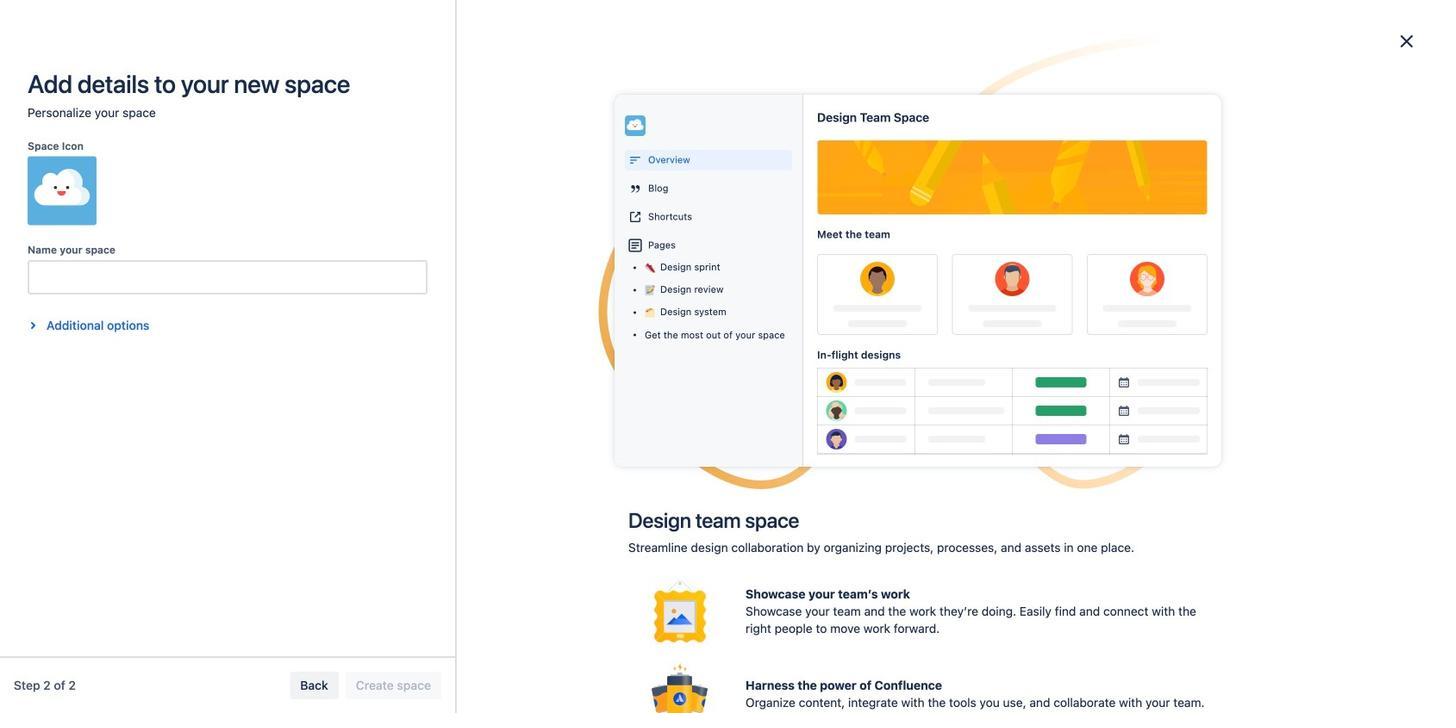 Task type: vqa. For each thing, say whether or not it's contained in the screenshot.
Close icon
yes



Task type: locate. For each thing, give the bounding box(es) containing it.
:athletic_shoe: image
[[645, 263, 655, 273]]

:athletic_shoe: image
[[645, 263, 655, 273]]

create a space image
[[284, 259, 304, 279]]

search image
[[1127, 17, 1141, 31]]

None field
[[29, 262, 426, 293]]

:dividers: image
[[645, 308, 655, 318]]

close image
[[1396, 31, 1417, 52]]

:dividers: image
[[645, 308, 655, 318]]

banner
[[0, 0, 1448, 48]]

group
[[104, 76, 311, 231]]

:pencil: image
[[645, 285, 655, 296], [645, 285, 655, 296]]

None search field
[[1121, 10, 1293, 37]]

list
[[1296, 8, 1438, 39]]



Task type: describe. For each thing, give the bounding box(es) containing it.
Search field
[[1121, 10, 1293, 37]]

button group group
[[789, 532, 861, 559]]



